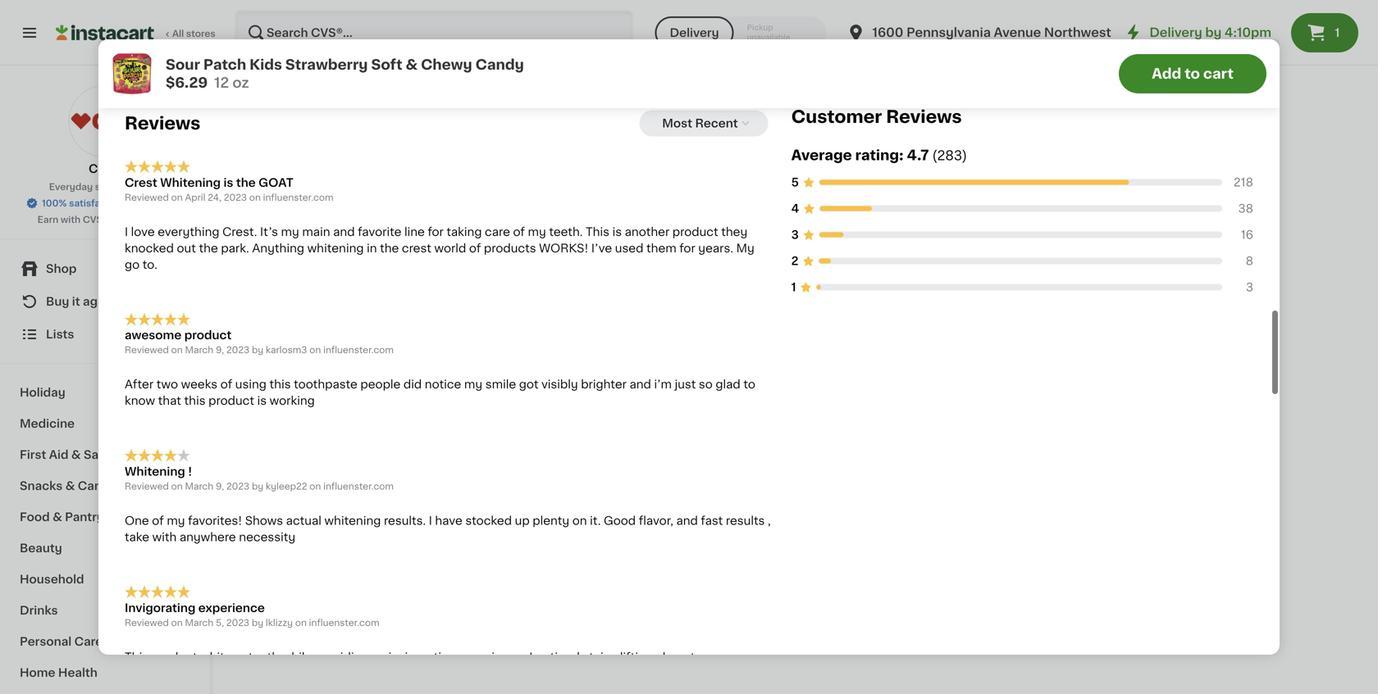 Task type: describe. For each thing, give the bounding box(es) containing it.
fun
[[376, 163, 410, 180]]

earn with cvs® extracare®
[[37, 215, 162, 224]]

i left always
[[386, 669, 390, 680]]

taking
[[447, 226, 482, 238]]

teeth.
[[549, 226, 583, 238]]

store in a cool, dry place.
[[125, 31, 269, 43]]

instacart logo image
[[56, 23, 154, 43]]

most recent
[[662, 118, 738, 129]]

lists
[[46, 329, 74, 340]]

29
[[428, 5, 440, 14]]

12
[[214, 76, 229, 90]]

influenster.com inside crest whitening is the goat reviewed on april 24, 2023 on influenster.com
[[263, 193, 333, 202]]

2023 for whitening !
[[226, 482, 250, 491]]

daily
[[1017, 18, 1040, 27]]

delivery for delivery
[[670, 27, 719, 39]]

providing
[[315, 652, 369, 664]]

contributes
[[1058, 29, 1112, 38]]

influenster.com for awesome product
[[323, 346, 394, 355]]

pennsylvania
[[906, 27, 991, 39]]

1 watermelon from the left
[[405, 395, 475, 406]]

my left teeth.
[[528, 226, 546, 238]]

advice.
[[1180, 40, 1213, 49]]

soft inside sour patch kids extreme sour soft & chewy candy
[[593, 42, 618, 54]]

3 down the 4
[[791, 229, 799, 241]]

shows
[[245, 516, 283, 527]]

free inside 1 buy 2 get 1 free
[[782, 28, 802, 37]]

diet.
[[1158, 29, 1178, 38]]

kids inside sour patch kids extreme sour soft & chewy candy
[[629, 26, 655, 37]]

and inside the one of my favorites! shows actual whitening results. i have stocked up plenty on it.  good flavor, and fast results , take with anywhere necessity
[[676, 516, 698, 527]]

to inside after two weeks of using this toothpaste people did notice my smile got visibly brighter and i'm just so glad to know that this product is working
[[743, 379, 755, 391]]

for inside * the % daily value (dv) tells you how much a nutrient in a serving of food contributes to a daily diet. 2,000 calories a day is used for general nutrition advice.
[[1087, 40, 1100, 49]]

chewy down brighter
[[564, 411, 604, 423]]

used inside i love everything crest. it's my main and favorite line for taking care of my teeth. this is another product they knocked out the park. anything whitening in the crest world of products works! i've used them for years. my go to.
[[615, 243, 643, 254]]

is inside i love everything crest. it's my main and favorite line for taking care of my teeth. this is another product they knocked out the park. anything whitening in the crest world of products works! i've used them for years. my go to.
[[612, 226, 622, 238]]

kids inside the sour patch kids big soft & chewy candy
[[471, 26, 496, 37]]

crest.
[[222, 226, 257, 238]]

candy inside sour patch kids extreme sour soft & chewy candy
[[564, 59, 602, 70]]

that
[[158, 396, 181, 407]]

patch right did
[[434, 378, 468, 390]]

stores
[[186, 29, 215, 38]]

sour inside 6 sour patch kids strawberry soft & chewy candy
[[246, 378, 273, 390]]

holiday
[[20, 387, 65, 399]]

add for the buy 2 get 1 free button
[[831, 216, 855, 228]]

pantry
[[65, 512, 104, 523]]

the
[[987, 18, 1004, 27]]

on left april
[[171, 193, 183, 202]]

a right nutrient
[[1240, 18, 1246, 27]]

day
[[1033, 40, 1050, 49]]

while
[[282, 652, 312, 664]]

candy inside 6 sour patch kids strawberry soft & chewy candy
[[246, 411, 284, 423]]

got
[[519, 379, 539, 391]]

big
[[499, 26, 517, 37]]

my
[[736, 243, 754, 254]]

$ for sour patch kids big soft & chewy candy
[[408, 5, 414, 14]]

product inside after two weeks of using this toothpaste people did notice my smile got visibly brighter and i'm just so glad to know that this product is working
[[208, 396, 254, 407]]

1 buy 2 get 1 free
[[728, 4, 802, 37]]

march for product
[[185, 346, 213, 355]]

invigorating
[[389, 652, 456, 664]]

home health
[[20, 668, 98, 679]]

get inside button
[[756, 380, 773, 389]]

4.7
[[907, 148, 929, 162]]

candy inside sour patch kids kids soft & chewy candy
[[328, 42, 367, 54]]

patch inside sour patch kids kids soft & chewy candy
[[276, 26, 309, 37]]

out
[[177, 243, 196, 254]]

add inside product 'group'
[[355, 216, 379, 228]]

using
[[235, 379, 267, 391]]

the inside crest whitening is the goat reviewed on april 24, 2023 on influenster.com
[[236, 177, 256, 188]]

on down awesome
[[171, 346, 183, 355]]

medicine
[[20, 418, 75, 430]]

4
[[791, 203, 799, 214]]

1 horizontal spatial reviews
[[886, 108, 962, 125]]

& inside the sour patch kids big soft & chewy candy
[[405, 42, 414, 54]]

2 inside 1 buy 2 get 1 free
[[748, 28, 754, 37]]

4:10pm
[[1225, 27, 1271, 39]]

0 horizontal spatial in
[[159, 31, 169, 43]]

snacks & candy link
[[10, 471, 199, 502]]

2 horizontal spatial the
[[380, 243, 399, 254]]

chewy inside sour patch kids strawberry soft & chewy candy $6.29 12 oz
[[421, 58, 472, 72]]

of inside * the % daily value (dv) tells you how much a nutrient in a serving of food contributes to a daily diet. 2,000 calories a day is used for general nutrition advice.
[[1023, 29, 1033, 38]]

service type group
[[655, 16, 826, 49]]

strawberry inside sour patch kids strawberry soft & chewy candy $6.29 12 oz
[[285, 58, 368, 72]]

march for !
[[185, 482, 213, 491]]

everyday store prices
[[49, 183, 150, 192]]

8 for 8
[[1246, 255, 1253, 267]]

in inside * the % daily value (dv) tells you how much a nutrient in a serving of food contributes to a daily diet. 2,000 calories a day is used for general nutrition advice.
[[1230, 18, 1238, 27]]

i down the teeth
[[263, 669, 267, 680]]

home health link
[[10, 658, 199, 689]]

patch right visibly
[[593, 378, 627, 390]]

kyleep22
[[266, 482, 307, 491]]

my up anything
[[281, 226, 299, 238]]

necessity
[[239, 532, 295, 543]]

visibly
[[541, 379, 578, 391]]

2 inside button
[[748, 380, 754, 389]]

with inside the one of my favorites! shows actual whitening results. i have stocked up plenty on it.  good flavor, and fast results , take with anywhere necessity
[[152, 532, 177, 543]]

a left cool,
[[172, 31, 178, 43]]

product group containing 1
[[723, 0, 869, 132]]

9, for whitening !
[[216, 482, 224, 491]]

product inside i love everything crest. it's my main and favorite line for taking care of my teeth. this is another product they knocked out the park. anything whitening in the crest world of products works! i've used them for years. my go to.
[[672, 226, 718, 238]]

on inside the one of my favorites! shows actual whitening results. i have stocked up plenty on it.  good flavor, and fast results , take with anywhere necessity
[[572, 516, 587, 527]]

kids up the (91)
[[312, 26, 337, 37]]

whitening inside the one of my favorites! shows actual whitening results. i have stocked up plenty on it.  good flavor, and fast results , take with anywhere necessity
[[324, 516, 381, 527]]

strawberry inside 6 sour patch kids strawberry soft & chewy candy
[[246, 395, 309, 406]]

go inside this product whitens teeth while providing an invigorating experience. i noticed stains lifting almost immediately. everytime i switch toothpastes, i always go back to this one.
[[435, 669, 450, 680]]

*
[[979, 18, 984, 27]]

is inside after two weeks of using this toothpaste people did notice my smile got visibly brighter and i'm just so glad to know that this product is working
[[257, 396, 267, 407]]

to inside the add to cart button
[[1185, 67, 1200, 81]]

3 up sour patch kids extreme sour soft & chewy candy
[[573, 4, 585, 21]]

awesome
[[125, 330, 182, 341]]

fruit flavored fun
[[246, 163, 410, 180]]

$ for sour patch kids extreme sour soft & chewy candy
[[567, 5, 573, 14]]

product group containing 6
[[246, 202, 392, 473]]

everything
[[158, 226, 219, 238]]

product inside this product whitens teeth while providing an invigorating experience. i noticed stains lifting almost immediately. everytime i switch toothpastes, i always go back to this one.
[[151, 652, 197, 664]]

a up 2,000
[[1184, 18, 1189, 27]]

household
[[20, 574, 84, 586]]

shop
[[46, 263, 77, 275]]

2 sour patch kids watermelon soft & chewy candy button from the left
[[564, 202, 710, 453]]

to inside * the % daily value (dv) tells you how much a nutrient in a serving of food contributes to a daily diet. 2,000 calories a day is used for general nutrition advice.
[[1114, 29, 1123, 38]]

1 vertical spatial cvs®
[[83, 215, 108, 224]]

aid
[[49, 450, 68, 461]]

sour patch kids watermelon soft & chewy candy for first sour patch kids watermelon soft & chewy candy button from the right
[[564, 378, 673, 423]]

9, for awesome product
[[216, 346, 224, 355]]

by for one of my favorites! shows actual whitening results. i have stocked up plenty on it.  good flavor, and fast results , take with anywhere necessity
[[252, 482, 263, 491]]

$ for sour patch kids kids soft & chewy candy
[[249, 5, 255, 14]]

favorites!
[[188, 516, 242, 527]]

switch
[[270, 669, 307, 680]]

(283)
[[932, 149, 967, 162]]

food
[[20, 512, 50, 523]]

results
[[726, 516, 765, 527]]

2 watermelon from the left
[[564, 395, 634, 406]]

3 up place.
[[255, 4, 267, 21]]

oz inside sour patch kids strawberry soft & chewy candy $6.29 12 oz
[[232, 76, 249, 90]]

works!
[[539, 243, 588, 254]]

$ 6 29
[[408, 4, 440, 21]]

i inside the one of my favorites! shows actual whitening results. i have stocked up plenty on it.  good flavor, and fast results , take with anywhere necessity
[[429, 516, 432, 527]]

i up one.
[[529, 652, 533, 664]]

38
[[1238, 203, 1253, 214]]

soft inside 6 sour patch kids strawberry soft & chewy candy
[[312, 395, 337, 406]]

patch inside 6 sour patch kids strawberry soft & chewy candy
[[276, 378, 309, 390]]

add button for first sour patch kids watermelon soft & chewy candy button
[[483, 207, 546, 237]]

buy it again
[[46, 296, 115, 308]]

chewy inside the sour patch kids big soft & chewy candy
[[417, 42, 457, 54]]

people
[[360, 379, 401, 391]]

(91)
[[307, 60, 324, 69]]

sour patch kids extreme sour soft & chewy candy
[[564, 26, 706, 70]]

* the % daily value (dv) tells you how much a nutrient in a serving of food contributes to a daily diet. 2,000 calories a day is used for general nutrition advice.
[[979, 18, 1246, 49]]

beauty
[[20, 543, 62, 555]]

patch inside sour patch kids extreme sour soft & chewy candy
[[593, 26, 627, 37]]

16
[[1241, 229, 1253, 241]]

everytime
[[202, 669, 260, 680]]

by for after two weeks of using this toothpaste people did notice my smile got visibly brighter and i'm just so glad to know that this product is working
[[252, 346, 263, 355]]

1 horizontal spatial 6
[[414, 4, 426, 21]]

household link
[[10, 564, 199, 596]]

lklizzy
[[266, 619, 293, 628]]

candy inside the sour patch kids big soft & chewy candy
[[460, 42, 498, 54]]

snacks & candy
[[20, 481, 117, 492]]

chewy inside 6 sour patch kids strawberry soft & chewy candy
[[352, 395, 392, 406]]

2023 for awesome product
[[226, 346, 250, 355]]

personal care
[[20, 637, 103, 648]]

0 horizontal spatial reviews
[[125, 115, 201, 132]]

one
[[125, 516, 149, 527]]

years.
[[698, 243, 733, 254]]

them
[[646, 243, 677, 254]]

see eligible items
[[743, 112, 848, 124]]

one.
[[523, 669, 548, 680]]

add for first sour patch kids watermelon soft & chewy candy button
[[514, 216, 538, 228]]

tells
[[1093, 18, 1112, 27]]

on down goat
[[249, 193, 261, 202]]

good
[[604, 516, 636, 527]]

after
[[125, 379, 154, 391]]

did
[[404, 379, 422, 391]]

$ 3 99 for sour patch kids extreme sour soft & chewy candy
[[567, 4, 599, 21]]

sour inside sour patch kids kids soft & chewy candy
[[246, 26, 273, 37]]

toothpastes,
[[310, 669, 383, 680]]

buy 2 get 1 free
[[728, 380, 802, 389]]

by up advice.
[[1205, 27, 1222, 39]]

on right the kyleep22
[[309, 482, 321, 491]]

i inside i love everything crest. it's my main and favorite line for taking care of my teeth. this is another product they knocked out the park. anything whitening in the crest world of products works! i've used them for years. my go to.
[[125, 226, 128, 238]]

0 horizontal spatial the
[[199, 243, 218, 254]]

1600
[[872, 27, 904, 39]]

to inside this product whitens teeth while providing an invigorating experience. i noticed stains lifting almost immediately. everytime i switch toothpastes, i always go back to this one.
[[484, 669, 496, 680]]

buy it again link
[[10, 285, 199, 318]]

go inside i love everything crest. it's my main and favorite line for taking care of my teeth. this is another product they knocked out the park. anything whitening in the crest world of products works! i've used them for years. my go to.
[[125, 259, 140, 271]]

2023 for invigorating experience
[[226, 619, 249, 628]]

toothpaste
[[294, 379, 358, 391]]



Task type: locate. For each thing, give the bounding box(es) containing it.
1 vertical spatial buy
[[46, 296, 69, 308]]

in inside i love everything crest. it's my main and favorite line for taking care of my teeth. this is another product they knocked out the park. anything whitening in the crest world of products works! i've used them for years. my go to.
[[367, 243, 377, 254]]

delivery
[[1150, 27, 1202, 39], [670, 27, 719, 39]]

influenster.com for whitening !
[[323, 482, 394, 491]]

get right glad
[[756, 380, 773, 389]]

lists link
[[10, 318, 199, 351]]

1 vertical spatial whitening
[[125, 466, 185, 478]]

weeks
[[181, 379, 218, 391]]

holiday link
[[10, 377, 199, 409]]

1 9, from the top
[[216, 346, 224, 355]]

influenster.com up providing
[[309, 619, 379, 628]]

get inside 1 buy 2 get 1 free
[[756, 28, 773, 37]]

chewy down $ 6 29
[[417, 42, 457, 54]]

6 up using
[[255, 357, 267, 374]]

karlosm3
[[266, 346, 307, 355]]

2023 inside awesome product reviewed on march 9, 2023 by karlosm3 on influenster.com
[[226, 346, 250, 355]]

1 horizontal spatial $
[[408, 5, 414, 14]]

in right nutrient
[[1230, 18, 1238, 27]]

add to cart button
[[1119, 54, 1267, 94]]

after two weeks of using this toothpaste people did notice my smile got visibly brighter and i'm just so glad to know that this product is working
[[125, 379, 755, 407]]

1 horizontal spatial this
[[586, 226, 610, 238]]

2 right delivery "button"
[[748, 28, 754, 37]]

patch inside the sour patch kids big soft & chewy candy
[[434, 26, 468, 37]]

all stores link
[[56, 10, 217, 56]]

of down daily
[[1023, 29, 1033, 38]]

2023 down experience
[[226, 619, 249, 628]]

have
[[435, 516, 462, 527]]

reviewed inside awesome product reviewed on march 9, 2023 by karlosm3 on influenster.com
[[125, 346, 169, 355]]

this up i've
[[586, 226, 610, 238]]

1 horizontal spatial oz
[[254, 74, 265, 83]]

kids
[[312, 26, 337, 37], [340, 26, 365, 37], [471, 26, 496, 37], [629, 26, 655, 37], [249, 58, 282, 72], [312, 378, 337, 390], [471, 378, 496, 390], [629, 378, 655, 390]]

1 vertical spatial whitening
[[324, 516, 381, 527]]

know
[[125, 396, 155, 407]]

reviews down $6.29
[[125, 115, 201, 132]]

1 horizontal spatial watermelon
[[564, 395, 634, 406]]

is inside crest whitening is the goat reviewed on april 24, 2023 on influenster.com
[[223, 177, 233, 188]]

whitening ! reviewed on march 9, 2023 by kyleep22 on influenster.com
[[125, 466, 394, 491]]

None search field
[[235, 10, 634, 56]]

0 vertical spatial this
[[586, 226, 610, 238]]

3 march from the top
[[185, 619, 213, 628]]

0 vertical spatial 6
[[414, 4, 426, 21]]

results.
[[384, 516, 426, 527]]

2 horizontal spatial in
[[1230, 18, 1238, 27]]

everyday store prices link
[[49, 180, 160, 194]]

whitening inside whitening ! reviewed on march 9, 2023 by kyleep22 on influenster.com
[[125, 466, 185, 478]]

0 vertical spatial used
[[1062, 40, 1085, 49]]

2 reviewed from the top
[[125, 346, 169, 355]]

whitening left !
[[125, 466, 185, 478]]

0 vertical spatial in
[[1230, 18, 1238, 27]]

0 horizontal spatial this
[[125, 652, 149, 664]]

0 horizontal spatial 6
[[255, 357, 267, 374]]

reviewed for awesome
[[125, 346, 169, 355]]

you
[[1115, 18, 1132, 27]]

0 vertical spatial buy
[[728, 28, 746, 37]]

buy left the it
[[46, 296, 69, 308]]

1 horizontal spatial the
[[236, 177, 256, 188]]

2023 inside invigorating experience reviewed on march 5, 2023 by lklizzy on influenster.com
[[226, 619, 249, 628]]

0 vertical spatial whitening
[[160, 177, 221, 188]]

3 reviewed from the top
[[125, 482, 169, 491]]

influenster.com inside awesome product reviewed on march 9, 2023 by karlosm3 on influenster.com
[[323, 346, 394, 355]]

of down taking
[[469, 243, 481, 254]]

0 vertical spatial cvs®
[[89, 163, 121, 175]]

6 inside 6 sour patch kids strawberry soft & chewy candy
[[255, 357, 267, 374]]

2 free from the top
[[782, 380, 802, 389]]

1 reviewed from the top
[[125, 193, 169, 202]]

soft inside sour patch kids strawberry soft & chewy candy $6.29 12 oz
[[371, 58, 402, 72]]

influenster.com up people
[[323, 346, 394, 355]]

safety
[[84, 450, 122, 461]]

soft inside the sour patch kids big soft & chewy candy
[[520, 26, 545, 37]]

another
[[625, 226, 670, 238]]

0 vertical spatial whitening
[[307, 243, 364, 254]]

add button up them at the left of page
[[641, 207, 705, 237]]

influenster.com inside whitening ! reviewed on march 9, 2023 by kyleep22 on influenster.com
[[323, 482, 394, 491]]

of inside the one of my favorites! shows actual whitening results. i have stocked up plenty on it.  good flavor, and fast results , take with anywhere necessity
[[152, 516, 164, 527]]

1 free from the top
[[782, 28, 802, 37]]

2 vertical spatial in
[[367, 243, 377, 254]]

to left cart
[[1185, 67, 1200, 81]]

6 sour patch kids strawberry soft & chewy candy
[[246, 357, 392, 423]]

much
[[1156, 18, 1182, 27]]

1 horizontal spatial go
[[435, 669, 450, 680]]

back
[[453, 669, 481, 680]]

rating:
[[855, 148, 904, 162]]

$ 3 99 for sour patch kids kids soft & chewy candy
[[249, 4, 281, 21]]

patch inside sour patch kids strawberry soft & chewy candy $6.29 12 oz
[[203, 58, 246, 72]]

2023 inside crest whitening is the goat reviewed on april 24, 2023 on influenster.com
[[224, 193, 247, 202]]

chewy inside sour patch kids extreme sour soft & chewy candy
[[633, 42, 673, 54]]

influenster.com inside invigorating experience reviewed on march 5, 2023 by lklizzy on influenster.com
[[309, 619, 379, 628]]

go left the "to."
[[125, 259, 140, 271]]

flavored
[[293, 163, 372, 180]]

chewy down the extreme
[[633, 42, 673, 54]]

8 right 12
[[246, 74, 252, 83]]

0 vertical spatial 9,
[[216, 346, 224, 355]]

product up weeks
[[184, 330, 232, 341]]

used inside * the % daily value (dv) tells you how much a nutrient in a serving of food contributes to a daily diet. 2,000 calories a day is used for general nutrition advice.
[[1062, 40, 1085, 49]]

2 $ from the left
[[408, 5, 414, 14]]

influenster.com down goat
[[263, 193, 333, 202]]

experience
[[198, 603, 265, 614]]

personal care link
[[10, 627, 199, 658]]

2 sour patch kids watermelon soft & chewy candy from the left
[[564, 378, 673, 423]]

cvs® down satisfaction
[[83, 215, 108, 224]]

1 vertical spatial march
[[185, 482, 213, 491]]

a down you on the right of page
[[1126, 29, 1131, 38]]

buy right so
[[728, 380, 746, 389]]

delivery inside "button"
[[670, 27, 719, 39]]

9, inside whitening ! reviewed on march 9, 2023 by kyleep22 on influenster.com
[[216, 482, 224, 491]]

1 vertical spatial free
[[782, 380, 802, 389]]

of right one
[[152, 516, 164, 527]]

influenster.com for invigorating experience
[[309, 619, 379, 628]]

of
[[1023, 29, 1033, 38], [513, 226, 525, 238], [469, 243, 481, 254], [220, 379, 232, 391], [152, 516, 164, 527]]

1 sour patch kids watermelon soft & chewy candy from the left
[[405, 378, 514, 423]]

anywhere
[[180, 532, 236, 543]]

add button for the buy 2 get 1 free button
[[800, 207, 864, 237]]

delivery for delivery by 4:10pm
[[1150, 27, 1202, 39]]

$ left 29
[[408, 5, 414, 14]]

everyday
[[49, 183, 93, 192]]

the left goat
[[236, 177, 256, 188]]

chewy inside sour patch kids kids soft & chewy candy
[[285, 42, 326, 54]]

add for first sour patch kids watermelon soft & chewy candy button from the right
[[673, 216, 697, 228]]

for down contributes
[[1087, 40, 1100, 49]]

reviewed inside whitening ! reviewed on march 9, 2023 by kyleep22 on influenster.com
[[125, 482, 169, 491]]

8 down 16
[[1246, 255, 1253, 267]]

customer reviews
[[791, 108, 962, 125]]

items
[[815, 112, 848, 124]]

0 vertical spatial march
[[185, 346, 213, 355]]

1 vertical spatial for
[[428, 226, 444, 238]]

add
[[1152, 67, 1181, 81], [355, 216, 379, 228], [514, 216, 538, 228], [673, 216, 697, 228], [831, 216, 855, 228]]

2 horizontal spatial this
[[499, 669, 520, 680]]

i'm
[[654, 379, 672, 391]]

patch
[[276, 26, 309, 37], [434, 26, 468, 37], [593, 26, 627, 37], [203, 58, 246, 72], [276, 378, 309, 390], [434, 378, 468, 390], [593, 378, 627, 390]]

4 reviewed from the top
[[125, 619, 169, 628]]

99 up sour patch kids extreme sour soft & chewy candy
[[586, 5, 599, 14]]

on down invigorating
[[171, 619, 183, 628]]

chewy down people
[[352, 395, 392, 406]]

most
[[662, 118, 692, 129]]

by inside whitening ! reviewed on march 9, 2023 by kyleep22 on influenster.com
[[252, 482, 263, 491]]

on
[[171, 193, 183, 202], [249, 193, 261, 202], [171, 346, 183, 355], [309, 346, 321, 355], [171, 482, 183, 491], [309, 482, 321, 491], [572, 516, 587, 527], [171, 619, 183, 628], [295, 619, 307, 628]]

this down the experience.
[[499, 669, 520, 680]]

1 vertical spatial in
[[159, 31, 169, 43]]

6 left 29
[[414, 4, 426, 21]]

sour patch kids watermelon soft & chewy candy button
[[405, 202, 551, 453], [564, 202, 710, 453]]

2,000
[[1180, 29, 1208, 38]]

average rating: 4.7 (283)
[[791, 148, 967, 162]]

2 $ 3 99 from the left
[[567, 4, 599, 21]]

kids up "working"
[[312, 378, 337, 390]]

2 horizontal spatial $
[[567, 5, 573, 14]]

0 vertical spatial strawberry
[[285, 58, 368, 72]]

& inside sour patch kids extreme sour soft & chewy candy
[[621, 42, 630, 54]]

1 vertical spatial get
[[756, 380, 773, 389]]

whitening inside crest whitening is the goat reviewed on april 24, 2023 on influenster.com
[[160, 177, 221, 188]]

0 horizontal spatial and
[[333, 226, 355, 238]]

fruit
[[246, 163, 289, 180]]

2 horizontal spatial and
[[676, 516, 698, 527]]

& inside 6 sour patch kids strawberry soft & chewy candy
[[340, 395, 349, 406]]

1 horizontal spatial sour patch kids watermelon soft & chewy candy
[[564, 378, 673, 423]]

add button down flavored
[[324, 207, 387, 237]]

cvs® logo image
[[68, 85, 141, 157]]

on right lklizzy
[[295, 619, 307, 628]]

1 $ 3 99 from the left
[[249, 4, 281, 21]]

food & pantry
[[20, 512, 104, 523]]

8 for 8 oz
[[246, 74, 252, 83]]

& inside sour patch kids strawberry soft & chewy candy $6.29 12 oz
[[406, 58, 418, 72]]

experience.
[[459, 652, 526, 664]]

a left day
[[1025, 40, 1031, 49]]

1 horizontal spatial delivery
[[1150, 27, 1202, 39]]

sour patch kids big soft & chewy candy
[[405, 26, 545, 54]]

kids right notice
[[471, 378, 496, 390]]

8
[[246, 74, 252, 83], [1246, 255, 1253, 267]]

0 horizontal spatial go
[[125, 259, 140, 271]]

2 vertical spatial and
[[676, 516, 698, 527]]

0 horizontal spatial $ 3 99
[[249, 4, 281, 21]]

3 down 16
[[1246, 282, 1253, 293]]

is inside * the % daily value (dv) tells you how much a nutrient in a serving of food contributes to a daily diet. 2,000 calories a day is used for general nutrition advice.
[[1053, 40, 1060, 49]]

!
[[188, 466, 192, 478]]

used down another
[[615, 243, 643, 254]]

for right line
[[428, 226, 444, 238]]

add to cart
[[1152, 67, 1234, 81]]

&
[[273, 42, 282, 54], [405, 42, 414, 54], [621, 42, 630, 54], [406, 58, 418, 72], [340, 395, 349, 406], [505, 395, 514, 406], [664, 395, 673, 406], [71, 450, 81, 461], [65, 481, 75, 492], [53, 512, 62, 523]]

1 horizontal spatial and
[[630, 379, 651, 391]]

2023
[[224, 193, 247, 202], [226, 346, 250, 355], [226, 482, 250, 491], [226, 619, 249, 628]]

2023 up using
[[226, 346, 250, 355]]

2 9, from the top
[[216, 482, 224, 491]]

0 vertical spatial 8
[[246, 74, 252, 83]]

1 add button from the left
[[324, 207, 387, 237]]

in down favorite
[[367, 243, 377, 254]]

0 vertical spatial free
[[782, 28, 802, 37]]

invigorating
[[125, 603, 196, 614]]

i love everything crest. it's my main and favorite line for taking care of my teeth. this is another product they knocked out the park. anything whitening in the crest world of products works! i've used them for years. my go to.
[[125, 226, 754, 271]]

all stores
[[172, 29, 215, 38]]

0 vertical spatial with
[[61, 215, 81, 224]]

i left have
[[429, 516, 432, 527]]

1 vertical spatial 8
[[1246, 255, 1253, 267]]

1 horizontal spatial used
[[1062, 40, 1085, 49]]

1 get from the top
[[756, 28, 773, 37]]

this down weeks
[[184, 396, 206, 407]]

2 march from the top
[[185, 482, 213, 491]]

1 horizontal spatial 99
[[586, 5, 599, 14]]

1 vertical spatial used
[[615, 243, 643, 254]]

invigorating experience reviewed on march 5, 2023 by lklizzy on influenster.com
[[125, 603, 379, 628]]

actual
[[286, 516, 321, 527]]

0 horizontal spatial 8
[[246, 74, 252, 83]]

2 horizontal spatial for
[[1087, 40, 1100, 49]]

patch left the extreme
[[593, 26, 627, 37]]

0 horizontal spatial sour patch kids watermelon soft & chewy candy button
[[405, 202, 551, 453]]

1 vertical spatial 9,
[[216, 482, 224, 491]]

chewy up the (91)
[[285, 42, 326, 54]]

serving
[[987, 29, 1021, 38]]

chewy down the sour patch kids big soft & chewy candy
[[421, 58, 472, 72]]

the down favorite
[[380, 243, 399, 254]]

soft
[[520, 26, 545, 37], [246, 42, 270, 54], [593, 42, 618, 54], [371, 58, 402, 72], [312, 395, 337, 406], [478, 395, 502, 406], [636, 395, 661, 406]]

3 add button from the left
[[641, 207, 705, 237]]

watermelon down notice
[[405, 395, 475, 406]]

product up "immediately."
[[151, 652, 197, 664]]

march inside whitening ! reviewed on march 9, 2023 by kyleep22 on influenster.com
[[185, 482, 213, 491]]

24,
[[208, 193, 222, 202]]

add down nutrition
[[1152, 67, 1181, 81]]

for right them at the left of page
[[679, 243, 695, 254]]

up
[[515, 516, 530, 527]]

1 button
[[1291, 13, 1358, 52]]

march for experience
[[185, 619, 213, 628]]

by inside invigorating experience reviewed on march 5, 2023 by lklizzy on influenster.com
[[252, 619, 263, 628]]

and inside after two weeks of using this toothpaste people did notice my smile got visibly brighter and i'm just so glad to know that this product is working
[[630, 379, 651, 391]]

3 $ from the left
[[567, 5, 573, 14]]

earn with cvs® extracare® link
[[37, 213, 172, 226]]

and inside i love everything crest. it's my main and favorite line for taking care of my teeth. this is another product they knocked out the park. anything whitening in the crest world of products works! i've used them for years. my go to.
[[333, 226, 355, 238]]

of up products
[[513, 226, 525, 238]]

i down extracare®
[[125, 226, 128, 238]]

0 vertical spatial go
[[125, 259, 140, 271]]

buy right the extreme
[[728, 28, 746, 37]]

chewy
[[285, 42, 326, 54], [417, 42, 457, 54], [633, 42, 673, 54], [421, 58, 472, 72], [352, 395, 392, 406], [405, 411, 445, 423], [564, 411, 604, 423]]

is left fruit
[[223, 177, 233, 188]]

kids left big
[[471, 26, 496, 37]]

patch up "working"
[[276, 378, 309, 390]]

0 vertical spatial and
[[333, 226, 355, 238]]

0 vertical spatial for
[[1087, 40, 1100, 49]]

0 horizontal spatial 99
[[268, 5, 281, 14]]

dry
[[212, 31, 231, 43]]

product
[[672, 226, 718, 238], [184, 330, 232, 341], [208, 396, 254, 407], [151, 652, 197, 664]]

of inside after two weeks of using this toothpaste people did notice my smile got visibly brighter and i'm just so glad to know that this product is working
[[220, 379, 232, 391]]

kids right brighter
[[629, 378, 655, 390]]

kids inside 6 sour patch kids strawberry soft & chewy candy
[[312, 378, 337, 390]]

1 vertical spatial strawberry
[[246, 395, 309, 406]]

plenty
[[533, 516, 569, 527]]

with right earn
[[61, 215, 81, 224]]

4 add button from the left
[[800, 207, 864, 237]]

reviewed up one
[[125, 482, 169, 491]]

0 vertical spatial 2
[[748, 28, 754, 37]]

99 up place.
[[268, 5, 281, 14]]

main
[[302, 226, 330, 238]]

influenster.com
[[263, 193, 333, 202], [323, 346, 394, 355], [323, 482, 394, 491], [309, 619, 379, 628]]

0 horizontal spatial sour patch kids watermelon soft & chewy candy
[[405, 378, 514, 423]]

sour patch kids watermelon soft & chewy candy left just
[[564, 378, 673, 423]]

sour inside sour patch kids strawberry soft & chewy candy $6.29 12 oz
[[166, 58, 200, 72]]

2 vertical spatial 2
[[748, 380, 754, 389]]

1 horizontal spatial in
[[367, 243, 377, 254]]

get right delivery "button"
[[756, 28, 773, 37]]

1 sour patch kids watermelon soft & chewy candy button from the left
[[405, 202, 551, 453]]

reviewed down awesome
[[125, 346, 169, 355]]

2 get from the top
[[756, 380, 773, 389]]

2 vertical spatial march
[[185, 619, 213, 628]]

product inside awesome product reviewed on march 9, 2023 by karlosm3 on influenster.com
[[184, 330, 232, 341]]

calories
[[987, 40, 1023, 49]]

march inside invigorating experience reviewed on march 5, 2023 by lklizzy on influenster.com
[[185, 619, 213, 628]]

march inside awesome product reviewed on march 9, 2023 by karlosm3 on influenster.com
[[185, 346, 213, 355]]

218
[[1234, 177, 1253, 188]]

candy inside sour patch kids strawberry soft & chewy candy $6.29 12 oz
[[475, 58, 524, 72]]

cart
[[1203, 67, 1234, 81]]

reviewed for invigorating
[[125, 619, 169, 628]]

reviewed inside invigorating experience reviewed on march 5, 2023 by lklizzy on influenster.com
[[125, 619, 169, 628]]

anything
[[252, 243, 304, 254]]

1 vertical spatial this
[[184, 396, 206, 407]]

the right out
[[199, 243, 218, 254]]

buy for buy 2 get 1 free
[[728, 380, 746, 389]]

1 horizontal spatial $ 3 99
[[567, 4, 599, 21]]

product group
[[723, 0, 869, 132], [246, 202, 392, 473], [405, 202, 551, 453], [564, 202, 710, 453], [723, 202, 869, 501]]

daily
[[1133, 29, 1155, 38]]

food
[[1035, 29, 1056, 38]]

100%
[[42, 199, 67, 208]]

2 vertical spatial buy
[[728, 380, 746, 389]]

this up "working"
[[269, 379, 291, 391]]

march left 5,
[[185, 619, 213, 628]]

2 vertical spatial for
[[679, 243, 695, 254]]

product up years.
[[672, 226, 718, 238]]

reviewed for whitening
[[125, 482, 169, 491]]

2 99 from the left
[[586, 5, 599, 14]]

again
[[83, 296, 115, 308]]

chewy down after two weeks of using this toothpaste people did notice my smile got visibly brighter and i'm just so glad to know that this product is working
[[405, 411, 445, 423]]

1 horizontal spatial 8
[[1246, 255, 1253, 267]]

soft inside sour patch kids kids soft & chewy candy
[[246, 42, 270, 54]]

0 horizontal spatial this
[[184, 396, 206, 407]]

whitening right actual
[[324, 516, 381, 527]]

my inside the one of my favorites! shows actual whitening results. i have stocked up plenty on it.  good flavor, and fast results , take with anywhere necessity
[[167, 516, 185, 527]]

9, up favorites!
[[216, 482, 224, 491]]

1 horizontal spatial with
[[152, 532, 177, 543]]

9, up weeks
[[216, 346, 224, 355]]

crest whitening is the goat reviewed on april 24, 2023 on influenster.com
[[125, 177, 333, 202]]

0 horizontal spatial watermelon
[[405, 395, 475, 406]]

0 vertical spatial this
[[269, 379, 291, 391]]

1 vertical spatial with
[[152, 532, 177, 543]]

march up weeks
[[185, 346, 213, 355]]

working
[[270, 396, 315, 407]]

brighter
[[581, 379, 627, 391]]

buy inside 1 buy 2 get 1 free
[[728, 28, 746, 37]]

on up anywhere
[[171, 482, 183, 491]]

2 vertical spatial this
[[499, 669, 520, 680]]

patch down 29
[[434, 26, 468, 37]]

kids up 8 oz
[[249, 58, 282, 72]]

teeth
[[248, 652, 279, 664]]

whitening inside i love everything crest. it's my main and favorite line for taking care of my teeth. this is another product they knocked out the park. anything whitening in the crest world of products works! i've used them for years. my go to.
[[307, 243, 364, 254]]

add button inside product 'group'
[[324, 207, 387, 237]]

buy inside button
[[728, 380, 746, 389]]

1 march from the top
[[185, 346, 213, 355]]

is down using
[[257, 396, 267, 407]]

kids inside sour patch kids strawberry soft & chewy candy $6.29 12 oz
[[249, 58, 282, 72]]

care
[[74, 637, 103, 648]]

this inside i love everything crest. it's my main and favorite line for taking care of my teeth. this is another product they knocked out the park. anything whitening in the crest world of products works! i've used them for years. my go to.
[[586, 226, 610, 238]]

add down average
[[831, 216, 855, 228]]

0 horizontal spatial $
[[249, 5, 255, 14]]

9, inside awesome product reviewed on march 9, 2023 by karlosm3 on influenster.com
[[216, 346, 224, 355]]

1 horizontal spatial this
[[269, 379, 291, 391]]

kids up sour patch kids strawberry soft & chewy candy $6.29 12 oz
[[340, 26, 365, 37]]

99 for &
[[268, 5, 281, 14]]

0 horizontal spatial delivery
[[670, 27, 719, 39]]

$ 3 99 up sour patch kids extreme sour soft & chewy candy
[[567, 4, 599, 21]]

by inside awesome product reviewed on march 9, 2023 by karlosm3 on influenster.com
[[252, 346, 263, 355]]

0 horizontal spatial used
[[615, 243, 643, 254]]

home
[[20, 668, 55, 679]]

1 $ from the left
[[249, 5, 255, 14]]

take
[[125, 532, 149, 543]]

1 vertical spatial 2
[[791, 255, 799, 267]]

1 horizontal spatial sour patch kids watermelon soft & chewy candy button
[[564, 202, 710, 453]]

i've
[[591, 243, 612, 254]]

1 horizontal spatial for
[[679, 243, 695, 254]]

beauty link
[[10, 533, 199, 564]]

sour patch kids watermelon soft & chewy candy left got
[[405, 378, 514, 423]]

& inside sour patch kids kids soft & chewy candy
[[273, 42, 282, 54]]

sour patch kids strawberry soft & chewy candy $6.29 12 oz
[[166, 58, 524, 90]]

my inside after two weeks of using this toothpaste people did notice my smile got visibly brighter and i'm just so glad to know that this product is working
[[464, 379, 482, 391]]

1 99 from the left
[[268, 5, 281, 14]]

add button right the 4
[[800, 207, 864, 237]]

by left lklizzy
[[252, 619, 263, 628]]

99 for soft
[[586, 5, 599, 14]]

free
[[782, 28, 802, 37], [782, 380, 802, 389]]

this inside this product whitens teeth while providing an invigorating experience. i noticed stains lifting almost immediately. everytime i switch toothpastes, i always go back to this one.
[[499, 669, 520, 680]]

2 add button from the left
[[483, 207, 546, 237]]

buy
[[728, 28, 746, 37], [46, 296, 69, 308], [728, 380, 746, 389]]

oz
[[254, 74, 265, 83], [232, 76, 249, 90]]

buy for buy it again
[[46, 296, 69, 308]]

add inside button
[[1152, 67, 1181, 81]]

product down using
[[208, 396, 254, 407]]

guarantee
[[126, 199, 174, 208]]

0 vertical spatial get
[[756, 28, 773, 37]]

free inside the buy 2 get 1 free button
[[782, 380, 802, 389]]

sour inside the sour patch kids big soft & chewy candy
[[405, 26, 432, 37]]

northwest
[[1044, 27, 1111, 39]]

2023 inside whitening ! reviewed on march 9, 2023 by kyleep22 on influenster.com
[[226, 482, 250, 491]]

used down northwest
[[1062, 40, 1085, 49]]

0 horizontal spatial for
[[428, 226, 444, 238]]

1 vertical spatial this
[[125, 652, 149, 664]]

sour patch kids watermelon soft & chewy candy for first sour patch kids watermelon soft & chewy candy button
[[405, 378, 514, 423]]

add button for first sour patch kids watermelon soft & chewy candy button from the right
[[641, 207, 705, 237]]

$ inside $ 6 29
[[408, 5, 414, 14]]

0 horizontal spatial with
[[61, 215, 81, 224]]

this inside this product whitens teeth while providing an invigorating experience. i noticed stains lifting almost immediately. everytime i switch toothpastes, i always go back to this one.
[[125, 652, 149, 664]]

by for this product whitens teeth while providing an invigorating experience. i noticed stains lifting almost immediately. everytime i switch toothpastes, i always go back to this one.
[[252, 619, 263, 628]]

1 vertical spatial go
[[435, 669, 450, 680]]

0 horizontal spatial oz
[[232, 76, 249, 90]]

crest
[[125, 177, 157, 188]]

reviewed inside crest whitening is the goat reviewed on april 24, 2023 on influenster.com
[[125, 193, 169, 202]]

1 vertical spatial and
[[630, 379, 651, 391]]

on right karlosm3
[[309, 346, 321, 355]]

1 vertical spatial 6
[[255, 357, 267, 374]]



Task type: vqa. For each thing, say whether or not it's contained in the screenshot.


